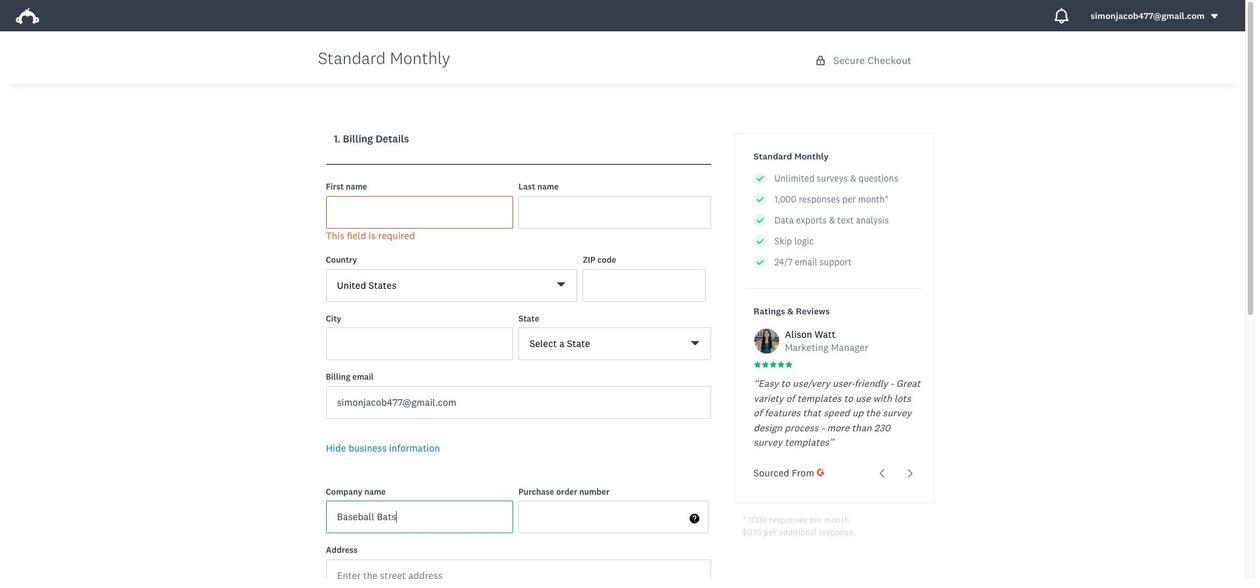 Task type: describe. For each thing, give the bounding box(es) containing it.
chevronleft image
[[878, 469, 888, 479]]

help image
[[690, 514, 700, 524]]



Task type: locate. For each thing, give the bounding box(es) containing it.
surveymonkey logo image
[[16, 8, 39, 24]]

Enter the street address text field
[[326, 559, 711, 579]]

None text field
[[326, 501, 513, 534]]

None text field
[[326, 196, 513, 229], [519, 196, 711, 229], [326, 328, 513, 360], [326, 386, 711, 419], [519, 501, 709, 534], [326, 196, 513, 229], [519, 196, 711, 229], [326, 328, 513, 360], [326, 386, 711, 419], [519, 501, 709, 534]]

chevronright image
[[906, 469, 916, 479]]

dropdown arrow image
[[1210, 12, 1219, 21]]

products icon image
[[1054, 8, 1070, 24]]

None telephone field
[[583, 269, 706, 302]]



Task type: vqa. For each thing, say whether or not it's contained in the screenshot.
help icon
no



